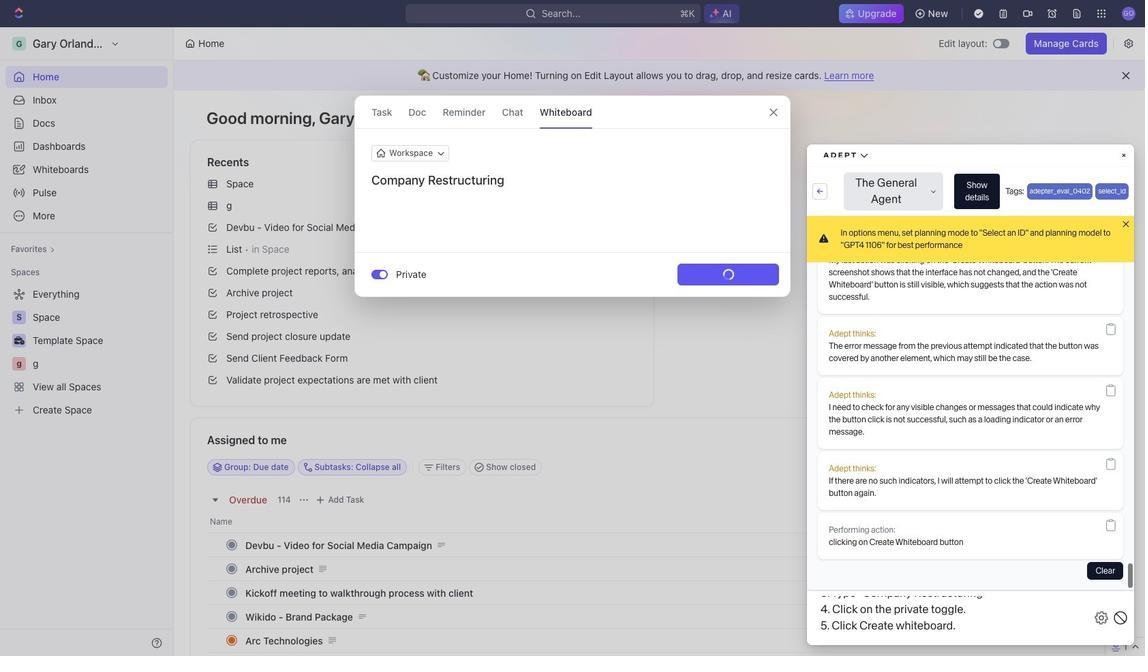 Task type: vqa. For each thing, say whether or not it's contained in the screenshot.
the Name this Whiteboard... field
yes



Task type: locate. For each thing, give the bounding box(es) containing it.
Name this Whiteboard... field
[[355, 172, 790, 189]]

alert
[[174, 61, 1145, 91]]

tree inside sidebar navigation
[[5, 284, 168, 421]]

dialog
[[355, 95, 791, 297]]

tree
[[5, 284, 168, 421]]



Task type: describe. For each thing, give the bounding box(es) containing it.
sidebar navigation
[[0, 27, 174, 657]]

Search tasks... text field
[[922, 457, 1058, 478]]



